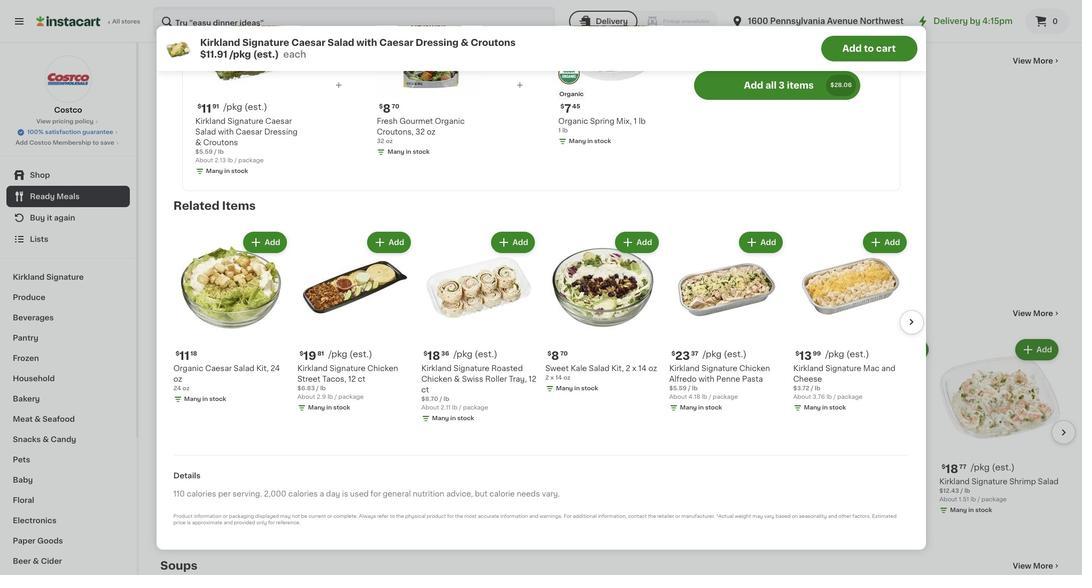 Task type: vqa. For each thing, say whether or not it's contained in the screenshot.


Task type: locate. For each thing, give the bounding box(es) containing it.
0 vertical spatial ct
[[160, 247, 168, 254]]

1 horizontal spatial or
[[327, 514, 332, 519]]

kirkland down '18 36 /pkg (est.)'
[[160, 226, 191, 233]]

2.13 up related items
[[215, 158, 226, 164]]

kirkland up cheese
[[793, 365, 824, 373]]

about up 'related'
[[195, 158, 213, 164]]

2 vertical spatial 2
[[420, 499, 424, 505]]

12.7 left oz,
[[512, 478, 525, 486]]

swiss for 18
[[462, 376, 483, 384]]

oz inside asian cashew salad kit, 12.7 oz, 2-count 2 x 12.7 oz
[[443, 499, 450, 505]]

many in stock down 'croutons,'
[[388, 149, 430, 155]]

1 horizontal spatial 1
[[634, 118, 637, 125]]

32
[[416, 129, 425, 136], [377, 139, 384, 145]]

item carousel region
[[173, 226, 924, 430], [160, 333, 1076, 543]]

$ 23 37
[[672, 351, 699, 362]]

/pkg (est.) for $ 19 81
[[328, 350, 372, 359]]

70 for sweet
[[560, 351, 568, 357]]

$8.70
[[160, 257, 177, 263], [421, 397, 438, 403]]

kirkland up alfredo at the bottom of page
[[669, 365, 700, 373]]

1 horizontal spatial roasted
[[491, 365, 523, 373]]

organic for organic
[[560, 92, 584, 98]]

2 seller from the top
[[176, 453, 190, 458]]

0 vertical spatial tray,
[[248, 236, 266, 244]]

product group containing 19
[[297, 230, 413, 415]]

stock down the kirkland signature southwest wrap with rotisserie chicken
[[456, 266, 473, 272]]

&
[[461, 38, 469, 47], [195, 139, 201, 147], [193, 236, 199, 244], [454, 376, 460, 384], [34, 416, 41, 423], [43, 436, 49, 444], [372, 489, 378, 497], [33, 558, 39, 566]]

with inside the kirkland signature southwest wrap with rotisserie chicken
[[441, 236, 457, 244]]

rotisserie up the contact
[[614, 489, 651, 497]]

kirkland up the $11.91
[[200, 38, 240, 47]]

1 vertical spatial 11
[[180, 351, 189, 362]]

$ 8 70 up sweet
[[548, 351, 568, 362]]

stock up approximate
[[196, 499, 213, 505]]

/pkg inside $23.37 per package (estimated) 'element'
[[703, 350, 722, 359]]

add costco membership to save
[[16, 140, 114, 146]]

chicken inside kirkland signature chicken street tacos, 12 ct $6.83 / lb about 2.9 lb / package
[[367, 365, 398, 373]]

0 vertical spatial 12.7
[[512, 478, 525, 486]]

100%
[[27, 129, 44, 135]]

2 $8.07 from the left
[[810, 510, 827, 516]]

(est.) inside '18 36 /pkg (est.)'
[[214, 211, 236, 219]]

2 horizontal spatial the
[[648, 514, 656, 519]]

$11.91 per package (estimated) element
[[195, 102, 301, 116]]

add for 2 x 14 oz
[[637, 239, 652, 247]]

roasted for 18
[[491, 365, 523, 373]]

1 horizontal spatial x
[[551, 376, 554, 381]]

packaging
[[229, 514, 254, 519]]

displayed
[[255, 514, 279, 519]]

package inside kirkland signature chicken salad made with rotisserie chicken $8.07 / lb about 2.53 lb / package
[[595, 518, 620, 524]]

1 the from the left
[[396, 514, 404, 519]]

add for about 2.31 lb / package
[[387, 94, 403, 101]]

kirkland signature
[[13, 274, 84, 281]]

about inside kirkland signature chicken salad made with rotisserie chicken $8.07 / lb about 2.53 lb / package
[[550, 518, 568, 524]]

pasta
[[742, 376, 763, 384]]

produce link
[[6, 288, 130, 308]]

calories right 110 on the bottom left of the page
[[187, 491, 216, 498]]

add button for kirkland signature chicken street tacos, 12 ct
[[368, 233, 410, 253]]

add button for kirkland signature shrimp salad
[[1017, 340, 1058, 360]]

$8.07
[[550, 510, 567, 516], [810, 510, 827, 516]]

0 vertical spatial to
[[864, 44, 874, 52]]

1 vertical spatial tray,
[[509, 376, 527, 384]]

for right product
[[447, 514, 454, 519]]

0 horizontal spatial calories
[[187, 491, 216, 498]]

be
[[301, 514, 307, 519]]

0 vertical spatial view more
[[1013, 57, 1054, 65]]

organic caesar salad kit, 24 oz 24 oz
[[173, 365, 280, 392]]

1 horizontal spatial 2.13
[[310, 518, 321, 524]]

kirkland inside kirkland signature mac and cheese $3.72 / lb about 3.76 lb / package
[[793, 365, 824, 373]]

view more link for 11
[[1013, 308, 1061, 319]]

always
[[359, 514, 376, 519]]

view pricing policy
[[36, 119, 94, 125]]

many down organic caesar salad kit, 24 oz 24 oz
[[184, 397, 201, 403]]

stock down about 2.31 lb / package at the left top of the page
[[326, 276, 343, 282]]

2 down sweet
[[545, 376, 549, 381]]

0 horizontal spatial on
[[329, 236, 338, 244]]

0 horizontal spatial 32
[[377, 139, 384, 145]]

costco
[[54, 106, 82, 114], [29, 140, 51, 146]]

1 vertical spatial best
[[164, 453, 175, 458]]

$13.99 per package (estimated) element
[[793, 350, 909, 364]]

/pkg for $ 18 36
[[454, 350, 473, 359]]

$18.36 per package (estimated) element for kirkland signature roasted chicken & swiss roller tray, 12 ct $8.70 / lb about 2.11 lb / package
[[421, 350, 537, 364]]

1 horizontal spatial to
[[390, 514, 395, 519]]

cart
[[876, 44, 896, 52]]

soups link
[[160, 560, 198, 573]]

or left packaging on the left bottom of page
[[223, 514, 228, 519]]

0 horizontal spatial the
[[396, 514, 404, 519]]

kirkland inside kirkland signature roasted chicken & swiss roller tray, 12 ct $8.70 / lb about 2.11 lb / package
[[421, 365, 452, 373]]

delivery for delivery by 4:15pm
[[934, 17, 968, 25]]

many down organic spring mix, 1 lb 1 lb
[[569, 139, 586, 145]]

1 horizontal spatial $ 8 70
[[548, 351, 568, 362]]

0 vertical spatial seller
[[176, 200, 190, 205]]

1 view more from the top
[[1013, 57, 1054, 65]]

swiss inside kirkland signature roasted chicken & swiss roller tray, 12 ct $8.70 / lb about 2.11 lb / package
[[462, 376, 483, 384]]

spring
[[590, 118, 615, 125]]

2 down 2-
[[420, 499, 424, 505]]

1 vertical spatial $ 8 70
[[548, 351, 568, 362]]

1 vertical spatial 1
[[558, 128, 561, 134]]

2 horizontal spatial for
[[447, 514, 454, 519]]

package inside $8.07 / lb about 1.85 lb / package
[[853, 518, 879, 524]]

organic for organic spring mix, 1 lb 1 lb
[[558, 118, 588, 125]]

/pkg right 77
[[971, 463, 990, 472]]

0 vertical spatial 2.13
[[215, 158, 226, 164]]

stock inside 'about 2.55 lb / package many in stock'
[[456, 266, 473, 272]]

1 down $ 7 45
[[558, 128, 561, 134]]

/pkg (est.) up "mac"
[[826, 350, 869, 359]]

/pkg right 37 in the right of the page
[[703, 350, 722, 359]]

add inside button
[[843, 44, 862, 52]]

0 vertical spatial costco
[[54, 106, 82, 114]]

2 inside asian cashew salad kit, 12.7 oz, 2-count 2 x 12.7 oz
[[420, 499, 424, 505]]

salads link
[[160, 307, 200, 320]]

1 vertical spatial kirkland signature caesar salad with caesar dressing & croutons $5.59 / lb about 2.13 lb / package
[[290, 478, 410, 524]]

used
[[350, 491, 369, 498]]

$ inside "$ 19 81"
[[300, 351, 304, 357]]

3 more from the top
[[1034, 563, 1054, 570]]

$18.36 per package (estimated) element up kirkland signature roasted chicken & swiss roller tray, 12 ct $8.70 / lb about 2.11 lb / package in the left of the page
[[421, 350, 537, 364]]

1 horizontal spatial $8.70
[[421, 397, 438, 403]]

kirkland signature caesar salad with caesar dressing & croutons $5.59 / lb about 2.13 lb / package
[[195, 118, 298, 164], [290, 478, 410, 524]]

ct inside kirkland signature roasted chicken & swiss roller tray, 12 ct $8.70 / lb about 2.11 lb / package
[[421, 387, 429, 394]]

kit, for organic caesar salad kit, 24 oz 24 oz many in stock
[[243, 478, 256, 486]]

delivery by 4:15pm
[[934, 17, 1013, 25]]

0 horizontal spatial delivery
[[596, 18, 628, 25]]

ct down $19.81 per package (estimated) element
[[358, 376, 366, 384]]

2.13
[[215, 158, 226, 164], [310, 518, 321, 524]]

count
[[428, 489, 450, 497]]

1 vertical spatial more
[[1034, 310, 1054, 317]]

8 up fresh
[[383, 103, 391, 115]]

frozen
[[13, 355, 39, 362]]

roller inside kirkland signature roasted chicken & swiss roller tray, 12 ct $8.70 / lb about 2.11 lb / package many in stock
[[224, 236, 246, 244]]

$18.36 per package (estimated) element
[[160, 210, 282, 224], [421, 350, 537, 364]]

1 vertical spatial 2.13
[[310, 518, 321, 524]]

x
[[632, 365, 637, 373], [551, 376, 554, 381], [425, 499, 429, 505]]

package
[[238, 158, 264, 164], [465, 255, 490, 261], [202, 266, 227, 272], [334, 266, 359, 272], [339, 395, 364, 401], [713, 395, 738, 401], [838, 395, 863, 401], [463, 405, 488, 411], [982, 497, 1007, 503], [333, 518, 359, 524], [595, 518, 620, 524], [853, 518, 879, 524]]

70 inside product group
[[560, 351, 568, 357]]

0 vertical spatial $ 8 70
[[379, 103, 399, 115]]

2 best from the top
[[164, 453, 175, 458]]

for right the used
[[371, 491, 381, 498]]

1 $8.07 from the left
[[550, 510, 567, 516]]

(est.) inside $23.37 per package (estimated) 'element'
[[724, 350, 747, 359]]

seller for 18
[[176, 200, 190, 205]]

1 vertical spatial 8
[[552, 351, 559, 362]]

/pkg inside $18.77 per package (estimated) element
[[971, 463, 990, 472]]

0 vertical spatial 11
[[201, 103, 211, 115]]

kirkland inside kirkland signature chicken alfredo with penne pasta $5.59 / lb about 4.18 lb / package
[[669, 365, 700, 373]]

12.7
[[512, 478, 525, 486], [430, 499, 441, 505]]

/pkg for $ 13 99
[[826, 350, 845, 359]]

add for 24 oz
[[265, 239, 280, 247]]

2 more from the top
[[1034, 310, 1054, 317]]

2 or from the left
[[327, 514, 332, 519]]

2.11 down $ 18 36
[[441, 405, 451, 411]]

kirkland signature chicken salad made with rotisserie chicken $8.07 / lb about 2.53 lb / package
[[550, 478, 651, 524]]

information down calorie
[[500, 514, 528, 519]]

1 horizontal spatial swiss
[[462, 376, 483, 384]]

3 the from the left
[[648, 514, 656, 519]]

shrimp
[[1010, 478, 1036, 486]]

0 horizontal spatial swiss
[[201, 236, 222, 244]]

1 vertical spatial best seller
[[164, 453, 190, 458]]

all stores
[[112, 19, 140, 25]]

/pkg for $ 11 91
[[223, 103, 242, 112]]

kirkland up sandwich
[[290, 226, 320, 233]]

organic up 45
[[560, 92, 584, 98]]

sandwiches link
[[160, 55, 232, 67]]

110 calories per serving.  2,000 calories a day is used for general nutrition advice, but calorie needs vary.
[[173, 491, 560, 498]]

2 horizontal spatial croutons
[[471, 38, 516, 47]]

many in stock down kale
[[556, 386, 598, 392]]

is down the product
[[187, 521, 191, 526]]

view for sandwiches
[[1013, 57, 1032, 65]]

$ inside $ 7 45
[[561, 104, 565, 110]]

1 horizontal spatial $8.07
[[810, 510, 827, 516]]

1 calories from the left
[[187, 491, 216, 498]]

0 vertical spatial $5.59
[[195, 149, 213, 155]]

1 seller from the top
[[176, 200, 190, 205]]

$6.83
[[297, 386, 315, 392]]

is right day at the left bottom
[[342, 491, 348, 498]]

roller inside kirkland signature roasted chicken & swiss roller tray, 12 ct $8.70 / lb about 2.11 lb / package
[[485, 376, 507, 384]]

made
[[573, 489, 594, 497]]

11 for $ 11 91
[[201, 103, 211, 115]]

0 vertical spatial roller
[[224, 236, 246, 244]]

/pkg left items
[[193, 211, 212, 219]]

1 horizontal spatial 11
[[180, 351, 189, 362]]

pets link
[[6, 450, 130, 470]]

stock inside organic caesar salad kit, 24 oz 24 oz many in stock
[[196, 499, 213, 505]]

and left other
[[828, 514, 837, 519]]

best for 11
[[164, 453, 175, 458]]

& inside "link"
[[43, 436, 49, 444]]

the left the most
[[455, 514, 463, 519]]

with inside kirkland signature chicken salad made with rotisserie chicken $8.07 / lb about 2.53 lb / package
[[596, 489, 612, 497]]

product group containing kirkland signature southwest wrap with rotisserie chicken
[[420, 84, 541, 275]]

18 inside $ 11 18
[[190, 351, 197, 357]]

signature inside kirkland signature chicken salad made with rotisserie chicken $8.07 / lb about 2.53 lb / package
[[582, 478, 618, 486]]

in up the product
[[189, 499, 195, 505]]

view more link
[[1013, 56, 1061, 66], [1013, 308, 1061, 319], [1013, 561, 1061, 572]]

in inside kirkland signature roasted chicken & swiss roller tray, 12 ct $8.70 / lb about 2.11 lb / package many in stock
[[189, 276, 195, 282]]

chicken up pasta
[[739, 365, 770, 373]]

(est.) inside $18.77 per package (estimated) element
[[992, 463, 1015, 472]]

$8.07 down vary.
[[550, 510, 567, 516]]

$28.06
[[831, 82, 852, 88]]

all
[[766, 81, 777, 90]]

chicken down $19.81 per package (estimated) element
[[367, 365, 398, 373]]

1.51
[[959, 497, 969, 503]]

1 horizontal spatial on
[[792, 514, 798, 519]]

tray, for 36
[[248, 236, 266, 244]]

12 inside kirkland signature chicken street tacos, 12 ct $6.83 / lb about 2.9 lb / package
[[348, 376, 356, 384]]

chicken inside kirkland signature roasted chicken & swiss roller tray, 12 ct $8.70 / lb about 2.11 lb / package
[[421, 376, 452, 384]]

ct inside kirkland signature roasted chicken & swiss roller tray, 12 ct $8.70 / lb about 2.11 lb / package many in stock
[[160, 247, 168, 254]]

0 vertical spatial $8.70
[[160, 257, 177, 263]]

1 vertical spatial rotisserie
[[614, 489, 651, 497]]

/pkg (est.) for $ 18 77
[[971, 463, 1015, 472]]

beer & cider
[[13, 558, 62, 566]]

kirkland inside kirkland signature chicken street tacos, 12 ct $6.83 / lb about 2.9 lb / package
[[297, 365, 328, 373]]

the
[[396, 514, 404, 519], [455, 514, 463, 519], [648, 514, 656, 519]]

many inside 'about 2.55 lb / package many in stock'
[[431, 266, 448, 272]]

about left "2.55"
[[420, 255, 438, 261]]

$11.91
[[200, 50, 227, 58]]

it
[[47, 214, 52, 222]]

$18.36 per package (estimated) element up kirkland signature roasted chicken & swiss roller tray, 12 ct $8.70 / lb about 2.11 lb / package many in stock
[[160, 210, 282, 224]]

ct for $
[[421, 387, 429, 394]]

about inside $8.07 / lb about 1.85 lb / package
[[810, 518, 828, 524]]

with inside kirkland signature chicken alfredo with penne pasta $5.59 / lb about 4.18 lb / package
[[699, 376, 715, 384]]

manufacturer.
[[682, 514, 715, 519]]

swiss inside kirkland signature roasted chicken & swiss roller tray, 12 ct $8.70 / lb about 2.11 lb / package many in stock
[[201, 236, 222, 244]]

*actual
[[716, 514, 734, 519]]

$ inside $ 13 99
[[796, 351, 800, 357]]

1 vertical spatial x
[[551, 376, 554, 381]]

croutons,
[[377, 129, 414, 136]]

1 right mix,
[[634, 118, 637, 125]]

mac
[[863, 365, 880, 373]]

costco logo image
[[45, 56, 92, 103]]

2 view more from the top
[[1013, 310, 1054, 317]]

$8.07 inside kirkland signature chicken salad made with rotisserie chicken $8.07 / lb about 2.53 lb / package
[[550, 510, 567, 516]]

1 vertical spatial $8.70
[[421, 397, 438, 403]]

bakery
[[13, 396, 40, 403]]

product
[[173, 514, 193, 519]]

oz
[[427, 129, 436, 136], [386, 139, 393, 145], [659, 226, 668, 233], [649, 365, 657, 373], [564, 376, 571, 381], [173, 376, 182, 384], [183, 386, 190, 392], [269, 478, 278, 486], [169, 489, 176, 494], [443, 499, 450, 505]]

1 vertical spatial view more
[[1013, 310, 1054, 317]]

stock down kirkland signature shrimp salad $12.43 / lb about 1.51 lb / package
[[976, 508, 993, 514]]

stock up salads
[[196, 276, 213, 282]]

(est.) inside $13.99 per package (estimated) element
[[847, 350, 869, 359]]

0 vertical spatial 70
[[392, 104, 399, 110]]

view for soups
[[1013, 563, 1032, 570]]

(est.) for $ 18 77
[[992, 463, 1015, 472]]

2 view more link from the top
[[1013, 308, 1061, 319]]

12 inside kirkland signature roasted chicken & swiss roller tray, 12 ct $8.70 / lb about 2.11 lb / package many in stock
[[268, 236, 275, 244]]

0 vertical spatial 2.11
[[180, 266, 190, 272]]

1 vertical spatial roasted
[[491, 365, 523, 373]]

1 vertical spatial 2
[[545, 376, 549, 381]]

$ 8 70 inside product group
[[548, 351, 568, 362]]

0 vertical spatial dressing
[[416, 38, 459, 47]]

1 vertical spatial on
[[792, 514, 798, 519]]

1 horizontal spatial 12
[[348, 376, 356, 384]]

roasted inside kirkland signature roasted chicken & swiss roller tray, 12 ct $8.70 / lb about 2.11 lb / package many in stock
[[230, 226, 262, 233]]

1 may from the left
[[280, 514, 291, 519]]

many in stock down kirkland signature roasted chicken & swiss roller tray, 12 ct $8.70 / lb about 2.11 lb / package in the left of the page
[[432, 416, 474, 422]]

2 vertical spatial more
[[1034, 563, 1054, 570]]

kit,
[[256, 365, 269, 373], [612, 365, 624, 373], [243, 478, 256, 486], [497, 478, 510, 486]]

/pkg inside $11.91 per package (estimated) element
[[223, 103, 242, 112]]

0 horizontal spatial 14
[[556, 376, 562, 381]]

contact
[[628, 514, 647, 519]]

soups
[[160, 561, 198, 572]]

best seller up '18 36 /pkg (est.)'
[[164, 200, 190, 205]]

signature inside the kirkland signature chicken sandwich on sprouted grain bread
[[322, 226, 358, 233]]

in down 'croutons,'
[[406, 149, 411, 155]]

$5.59
[[195, 149, 213, 155], [669, 386, 687, 392], [290, 510, 308, 516]]

delivery inside delivery "button"
[[596, 18, 628, 25]]

2.13 right be
[[310, 518, 321, 524]]

add button for kirkland signature roasted chicken & swiss roller tray, 12 ct
[[492, 233, 534, 253]]

in down organic spring mix, 1 lb 1 lb
[[588, 139, 593, 145]]

(est.)
[[253, 50, 279, 58], [245, 103, 267, 112], [214, 211, 236, 219], [350, 350, 372, 359], [475, 350, 498, 359], [724, 350, 747, 359], [847, 350, 869, 359], [992, 463, 1015, 472]]

best seller for 11
[[164, 453, 190, 458]]

many inside kirkland signature roasted chicken & swiss roller tray, 12 ct $8.70 / lb about 2.11 lb / package many in stock
[[171, 276, 188, 282]]

11 left 91
[[201, 103, 211, 115]]

/pkg for $ 18 77
[[971, 463, 990, 472]]

0 horizontal spatial 2.13
[[215, 158, 226, 164]]

costco down 100%
[[29, 140, 51, 146]]

0 horizontal spatial roasted
[[230, 226, 262, 233]]

add for $8.70 / lb
[[513, 239, 528, 247]]

in right product
[[449, 510, 455, 516]]

1 horizontal spatial the
[[455, 514, 463, 519]]

stock down organic spring mix, 1 lb 1 lb
[[594, 139, 611, 145]]

0 vertical spatial for
[[371, 491, 381, 498]]

organic inside organic caesar salad kit, 24 oz 24 oz
[[173, 365, 203, 373]]

grain
[[377, 236, 397, 244]]

/pkg (est.) up the penne
[[703, 350, 747, 359]]

sandwiches
[[160, 55, 232, 66]]

the left physical
[[396, 514, 404, 519]]

0 vertical spatial 32
[[416, 129, 425, 136]]

$18.36 per package (estimated) element for kirkland signature roasted chicken & swiss roller tray, 12 ct $8.70 / lb about 2.11 lb / package many in stock
[[160, 210, 282, 224]]

0 horizontal spatial $8.70
[[160, 257, 177, 263]]

2,000
[[264, 491, 286, 498]]

about inside kirkland signature roasted chicken & swiss roller tray, 12 ct $8.70 / lb about 2.11 lb / package
[[421, 405, 439, 411]]

meat
[[13, 416, 33, 423]]

chicken
[[360, 226, 391, 233], [160, 236, 191, 244], [499, 236, 530, 244], [367, 365, 398, 373], [739, 365, 770, 373], [421, 376, 452, 384], [620, 478, 651, 486], [550, 500, 581, 507]]

1 best seller from the top
[[164, 200, 190, 205]]

product group
[[160, 84, 282, 286], [290, 84, 412, 286], [420, 84, 541, 275], [173, 230, 289, 407], [297, 230, 413, 415], [421, 230, 537, 426], [545, 230, 661, 396], [669, 230, 785, 415], [793, 230, 909, 415], [290, 337, 412, 539], [420, 337, 541, 520], [680, 337, 801, 507], [810, 337, 931, 539], [940, 337, 1061, 517]]

ct
[[160, 247, 168, 254], [358, 376, 366, 384], [421, 387, 429, 394]]

0 button
[[1026, 9, 1070, 34]]

None search field
[[153, 6, 555, 36]]

0 vertical spatial 14
[[639, 365, 647, 373]]

/pkg (est.) right 91
[[223, 103, 267, 112]]

81
[[317, 351, 324, 357]]

1 horizontal spatial 70
[[560, 351, 568, 357]]

1 horizontal spatial croutons
[[290, 500, 325, 507]]

tray, inside kirkland signature roasted chicken & swiss roller tray, 12 ct $8.70 / lb about 2.11 lb / package many in stock
[[248, 236, 266, 244]]

refer
[[377, 514, 389, 519]]

to inside add costco membership to save link
[[93, 140, 99, 146]]

kit, for organic caesar salad kit, 24 oz 24 oz
[[256, 365, 269, 373]]

8 inside product group
[[552, 351, 559, 362]]

many in stock down 3.76
[[804, 405, 846, 411]]

in up salads
[[189, 276, 195, 282]]

0 horizontal spatial 11
[[166, 464, 176, 475]]

more for 11
[[1034, 310, 1054, 317]]

/pkg inside '18 36 /pkg (est.)'
[[193, 211, 212, 219]]

salad inside kirkland signature shrimp salad $12.43 / lb about 1.51 lb / package
[[1038, 478, 1059, 486]]

many in stock up items
[[206, 169, 248, 175]]

11 down salads link
[[180, 351, 189, 362]]

about left 1.85
[[810, 518, 828, 524]]

/pkg for $ 23 37
[[703, 350, 722, 359]]

sweet
[[545, 365, 569, 373]]

package inside kirkland signature roasted chicken & swiss roller tray, 12 ct $8.70 / lb about 2.11 lb / package many in stock
[[202, 266, 227, 272]]

$8.70 inside kirkland signature roasted chicken & swiss roller tray, 12 ct $8.70 / lb about 2.11 lb / package
[[421, 397, 438, 403]]

chicken inside kirkland signature roasted chicken & swiss roller tray, 12 ct $8.70 / lb about 2.11 lb / package many in stock
[[160, 236, 191, 244]]

(est.) up "mac"
[[847, 350, 869, 359]]

1 horizontal spatial 14
[[639, 365, 647, 373]]

2.11 inside kirkland signature roasted chicken & swiss roller tray, 12 ct $8.70 / lb about 2.11 lb / package many in stock
[[180, 266, 190, 272]]

to right refer
[[390, 514, 395, 519]]

0 horizontal spatial $18.36 per package (estimated) element
[[160, 210, 282, 224]]

0 vertical spatial view more link
[[1013, 56, 1061, 66]]

0 vertical spatial 8
[[383, 103, 391, 115]]

1 vertical spatial is
[[187, 521, 191, 526]]

information up approximate
[[194, 514, 222, 519]]

package inside kirkland signature shrimp salad $12.43 / lb about 1.51 lb / package
[[982, 497, 1007, 503]]

the left "retailer"
[[648, 514, 656, 519]]

12 inside kirkland signature roasted chicken & swiss roller tray, 12 ct $8.70 / lb about 2.11 lb / package
[[529, 376, 537, 384]]

1 vertical spatial roller
[[485, 376, 507, 384]]

organic for organic caesar salad kit, 24 oz 24 oz many in stock
[[160, 478, 190, 486]]

add button for kirkland signature mac and cheese
[[864, 233, 906, 253]]

2.11 inside kirkland signature roasted chicken & swiss roller tray, 12 ct $8.70 / lb about 2.11 lb / package
[[441, 405, 451, 411]]

1 best from the top
[[164, 200, 175, 205]]

23
[[676, 351, 690, 362]]

1 horizontal spatial information
[[500, 514, 528, 519]]

kirkland up wrap at the left top of page
[[420, 226, 450, 233]]

to
[[864, 44, 874, 52], [93, 140, 99, 146], [390, 514, 395, 519]]

many down "2.55"
[[431, 266, 448, 272]]

about left the 4.18
[[669, 395, 687, 401]]

12 for 18
[[529, 376, 537, 384]]

$3.72
[[793, 386, 810, 392]]

kirkland inside kirkland signature caesar salad with caesar dressing & croutons $11.91 /pkg (est.) each
[[200, 38, 240, 47]]

1 vertical spatial 14
[[556, 376, 562, 381]]

best for 18
[[164, 200, 175, 205]]

11 for $ 11 18
[[180, 351, 189, 362]]

70 up fresh
[[392, 104, 399, 110]]

1 vertical spatial seller
[[176, 453, 190, 458]]

0
[[1053, 18, 1058, 25]]

seller up 11 18
[[176, 453, 190, 458]]

tray, inside kirkland signature roasted chicken & swiss roller tray, 12 ct $8.70 / lb about 2.11 lb / package
[[509, 376, 527, 384]]

$8.07 left other
[[810, 510, 827, 516]]

information
[[194, 514, 222, 519], [500, 514, 528, 519]]

item badge image
[[558, 63, 580, 85]]

(est.) for $ 23 37
[[724, 350, 747, 359]]

1 vertical spatial $18.36 per package (estimated) element
[[421, 350, 537, 364]]

36
[[180, 212, 188, 218], [441, 351, 449, 357]]

2 vertical spatial ct
[[421, 387, 429, 394]]

2 vertical spatial dressing
[[336, 489, 370, 497]]

salad inside asian cashew salad kit, 12.7 oz, 2-count 2 x 12.7 oz
[[475, 478, 495, 486]]

1 more from the top
[[1034, 57, 1054, 65]]

2 vertical spatial 11
[[166, 464, 176, 475]]

0 horizontal spatial 2
[[420, 499, 424, 505]]

organic down $ 11 18
[[173, 365, 203, 373]]

kirkland signature caesar salad with caesar dressing & croutons $5.59 / lb about 2.13 lb / package inside product group
[[290, 478, 410, 524]]

wraps,
[[621, 226, 646, 233]]

2 best seller from the top
[[164, 453, 190, 458]]

2 vertical spatial $5.59
[[290, 510, 308, 516]]

36 up kirkland signature roasted chicken & swiss roller tray, 12 ct $8.70 / lb about 2.11 lb / package in the left of the page
[[441, 351, 449, 357]]

northwest
[[860, 17, 904, 25]]

with
[[357, 38, 377, 47], [218, 129, 234, 136], [441, 236, 457, 244], [699, 376, 715, 384], [290, 489, 306, 497], [596, 489, 612, 497]]

0 horizontal spatial roller
[[224, 236, 246, 244]]

roasted left sweet
[[491, 365, 523, 373]]

2 horizontal spatial ct
[[421, 387, 429, 394]]

0 horizontal spatial for
[[268, 521, 275, 526]]

(est.) up the penne
[[724, 350, 747, 359]]

$ 8 70 for fresh
[[379, 103, 399, 115]]

ct for 18
[[160, 247, 168, 254]]

signature inside kirkland signature chicken alfredo with penne pasta $5.59 / lb about 4.18 lb / package
[[702, 365, 738, 373]]

2 information from the left
[[500, 514, 528, 519]]

3 view more link from the top
[[1013, 561, 1061, 572]]

/pkg (est.) for $ 11 91
[[223, 103, 267, 112]]

8
[[383, 103, 391, 115], [552, 351, 559, 362]]

& inside product group
[[372, 489, 378, 497]]

signature inside kirkland signature roasted chicken & swiss roller tray, 12 ct $8.70 / lb about 2.11 lb / package
[[454, 365, 490, 373]]

kit, inside asian cashew salad kit, 12.7 oz, 2-count 2 x 12.7 oz
[[497, 478, 510, 486]]

2.11 up salads
[[180, 266, 190, 272]]

1 horizontal spatial ct
[[358, 376, 366, 384]]

chicken down the southwest
[[499, 236, 530, 244]]

many in stock
[[569, 139, 611, 145], [388, 149, 430, 155], [206, 169, 248, 175], [301, 276, 343, 282], [556, 386, 598, 392], [184, 397, 226, 403], [308, 405, 350, 411], [680, 405, 722, 411], [804, 405, 846, 411], [432, 416, 474, 422], [950, 508, 993, 514], [431, 510, 473, 516]]

18 inside 11 18
[[177, 464, 184, 470]]

1 vertical spatial swiss
[[462, 376, 483, 384]]

details
[[173, 473, 201, 480]]

0 horizontal spatial rotisserie
[[459, 236, 497, 244]]

add all 3 items
[[744, 81, 814, 90]]

stock inside kirkland signature roasted chicken & swiss roller tray, 12 ct $8.70 / lb about 2.11 lb / package many in stock
[[196, 276, 213, 282]]

70 for fresh
[[392, 104, 399, 110]]

many down sweet
[[556, 386, 573, 392]]

product group containing 8
[[545, 230, 661, 396]]

(est.) for $ 11 91
[[245, 103, 267, 112]]

36 inside '18 36 /pkg (est.)'
[[180, 212, 188, 218]]

0 vertical spatial best seller
[[164, 200, 190, 205]]

18 36 /pkg (est.)
[[166, 211, 236, 222]]

kirkland up $12.43
[[940, 478, 970, 486]]

0 horizontal spatial dressing
[[264, 129, 298, 136]]

approximate
[[192, 521, 222, 526]]

1 view more link from the top
[[1013, 56, 1061, 66]]

seller
[[176, 200, 190, 205], [176, 453, 190, 458]]

more for 18
[[1034, 57, 1054, 65]]

chicken up grain
[[360, 226, 391, 233]]

$ 8 70 up fresh
[[379, 103, 399, 115]]

seller for 11
[[176, 453, 190, 458]]

but
[[475, 491, 488, 498]]

/pkg (est.) inside $11.91 per package (estimated) element
[[223, 103, 267, 112]]

(est.) right 91
[[245, 103, 267, 112]]

provided
[[234, 521, 255, 526]]

(est.) up kirkland signature chicken street tacos, 12 ct $6.83 / lb about 2.9 lb / package in the left of the page
[[350, 350, 372, 359]]

or right current
[[327, 514, 332, 519]]

1 horizontal spatial may
[[753, 514, 763, 519]]

costco up view pricing policy link at left
[[54, 106, 82, 114]]

x inside asian cashew salad kit, 12.7 oz, 2-count 2 x 12.7 oz
[[425, 499, 429, 505]]

physical
[[405, 514, 426, 519]]

kirkland signature link
[[6, 267, 130, 288]]

0 horizontal spatial croutons
[[203, 139, 238, 147]]



Task type: describe. For each thing, give the bounding box(es) containing it.
/pkg (est.) for $ 18 36
[[454, 350, 498, 359]]

$8.70 for 18
[[160, 257, 177, 263]]

croutons inside product group
[[290, 500, 325, 507]]

$ inside $ 18 36
[[424, 351, 428, 357]]

signature inside kirkland signature roasted chicken & swiss roller tray, 12 ct $8.70 / lb about 2.11 lb / package many in stock
[[192, 226, 228, 233]]

1600
[[748, 17, 768, 25]]

fresh gourmet organic croutons, 32 oz 32 oz
[[377, 118, 465, 145]]

add button for kirkland signature chicken alfredo with penne pasta
[[740, 233, 782, 253]]

x for x
[[551, 376, 554, 381]]

beverages link
[[6, 308, 130, 328]]

household
[[13, 375, 55, 383]]

stock down kirkland signature roasted chicken & swiss roller tray, 12 ct $8.70 / lb about 2.11 lb / package in the left of the page
[[457, 416, 474, 422]]

information,
[[598, 514, 627, 519]]

most
[[464, 514, 477, 519]]

seasonality
[[799, 514, 827, 519]]

$18.77 per package (estimated) element
[[940, 463, 1061, 477]]

factors.
[[853, 514, 871, 519]]

seafood
[[43, 416, 75, 423]]

stock down kirkland signature mac and cheese $3.72 / lb about 3.76 lb / package
[[829, 405, 846, 411]]

1 horizontal spatial dressing
[[336, 489, 370, 497]]

3.76
[[813, 395, 825, 401]]

18 for $ 18 77
[[946, 464, 959, 475]]

signature inside kirkland signature link
[[46, 274, 84, 281]]

pantry
[[13, 335, 38, 342]]

package inside kirkland signature chicken street tacos, 12 ct $6.83 / lb about 2.9 lb / package
[[339, 395, 364, 401]]

about inside kirkland signature roasted chicken & swiss roller tray, 12 ct $8.70 / lb about 2.11 lb / package many in stock
[[160, 266, 178, 272]]

2.11 for 18
[[441, 405, 451, 411]]

kirkland down $ 11 91
[[195, 118, 226, 125]]

wrap
[[420, 236, 440, 244]]

18 inside '18 36 /pkg (est.)'
[[166, 211, 179, 222]]

alfredo
[[669, 376, 697, 384]]

view more link for 18
[[1013, 56, 1061, 66]]

(est.) inside kirkland signature caesar salad with caesar dressing & croutons $11.91 /pkg (est.) each
[[253, 50, 279, 58]]

snacks & candy
[[13, 436, 76, 444]]

add for $12.43 / lb
[[1037, 346, 1052, 354]]

formaggio artisan wraps, 22 oz button
[[550, 84, 671, 247]]

chicken inside the kirkland signature chicken sandwich on sprouted grain bread
[[360, 226, 391, 233]]

2 horizontal spatial 2
[[626, 365, 630, 373]]

/pkg (est.) for $ 13 99
[[826, 350, 869, 359]]

best seller for 18
[[164, 200, 190, 205]]

accurate
[[478, 514, 499, 519]]

chicken inside the kirkland signature southwest wrap with rotisserie chicken
[[499, 236, 530, 244]]

0 horizontal spatial 1
[[558, 128, 561, 134]]

2 may from the left
[[753, 514, 763, 519]]

salad inside kirkland signature caesar salad with caesar dressing & croutons $11.91 /pkg (est.) each
[[328, 38, 354, 47]]

cider
[[41, 558, 62, 566]]

and down packaging on the left bottom of page
[[224, 521, 233, 526]]

2 calories from the left
[[288, 491, 318, 498]]

artisan
[[592, 226, 619, 233]]

complete.
[[334, 514, 358, 519]]

stock down kirkland signature chicken street tacos, 12 ct $6.83 / lb about 2.9 lb / package in the left of the page
[[333, 405, 350, 411]]

kirkland inside kirkland signature chicken salad made with rotisserie chicken $8.07 / lb about 2.53 lb / package
[[550, 478, 580, 486]]

related items
[[173, 201, 256, 212]]

1 horizontal spatial for
[[371, 491, 381, 498]]

is inside product information or packaging displayed may not be current or complete. always refer to the physical product for the most accurate information and warnings. for additional information, contact the retailer or manufacturer. *actual weight may vary based on seasonality and other factors. estimated price is approximate and provided only for reference.
[[187, 521, 191, 526]]

only
[[257, 521, 267, 526]]

signature inside kirkland signature caesar salad with caesar dressing & croutons $11.91 /pkg (est.) each
[[242, 38, 289, 47]]

1 information from the left
[[194, 514, 222, 519]]

on inside product information or packaging displayed may not be current or complete. always refer to the physical product for the most accurate information and warnings. for additional information, contact the retailer or manufacturer. *actual weight may vary based on seasonality and other factors. estimated price is approximate and provided only for reference.
[[792, 514, 798, 519]]

shop
[[30, 172, 50, 179]]

$23.37 per package (estimated) element
[[669, 350, 785, 364]]

items
[[787, 81, 814, 90]]

fresh
[[377, 118, 398, 125]]

kirkland up a
[[290, 478, 320, 486]]

chicken up the contact
[[620, 478, 651, 486]]

delivery for delivery
[[596, 18, 628, 25]]

& inside kirkland signature roasted chicken & swiss roller tray, 12 ct $8.70 / lb about 2.11 lb / package
[[454, 376, 460, 384]]

stock up items
[[231, 169, 248, 175]]

in down about 2.31 lb / package at the left top of the page
[[319, 276, 325, 282]]

100% satisfaction guarantee button
[[17, 126, 120, 137]]

again
[[54, 214, 75, 222]]

signature inside kirkland signature mac and cheese $3.72 / lb about 3.76 lb / package
[[826, 365, 862, 373]]

rotisserie inside kirkland signature chicken salad made with rotisserie chicken $8.07 / lb about 2.53 lb / package
[[614, 489, 651, 497]]

roller for 18
[[485, 376, 507, 384]]

signature inside kirkland signature chicken street tacos, 12 ct $6.83 / lb about 2.9 lb / package
[[330, 365, 366, 373]]

product group containing $8.07 / lb
[[810, 337, 931, 539]]

signature inside the kirkland signature southwest wrap with rotisserie chicken
[[452, 226, 488, 233]]

$ inside $ 11 18
[[176, 351, 180, 357]]

kirkland up "produce"
[[13, 274, 45, 281]]

membership
[[53, 140, 91, 146]]

snacks
[[13, 436, 41, 444]]

sprouted
[[340, 236, 375, 244]]

2 for oz,
[[420, 499, 424, 505]]

18 for $ 18 36
[[428, 351, 440, 362]]

salad inside kirkland signature chicken salad made with rotisserie chicken $8.07 / lb about 2.53 lb / package
[[550, 489, 571, 497]]

product group containing 23
[[669, 230, 785, 415]]

package inside kirkland signature roasted chicken & swiss roller tray, 12 ct $8.70 / lb about 2.11 lb / package
[[463, 405, 488, 411]]

buy it again link
[[6, 207, 130, 229]]

3
[[779, 81, 785, 90]]

about left current
[[290, 518, 308, 524]]

spo
[[1029, 26, 1040, 32]]

sandwich
[[290, 236, 327, 244]]

kirkland inside kirkland signature roasted chicken & swiss roller tray, 12 ct $8.70 / lb about 2.11 lb / package many in stock
[[160, 226, 191, 233]]

product group containing asian cashew salad kit, 12.7 oz, 2-count
[[420, 337, 541, 520]]

tray, for 18
[[509, 376, 527, 384]]

add button for sweet kale salad kit, 2 x 14 oz
[[616, 233, 658, 253]]

caesar inside organic caesar salad kit, 24 oz 24 oz many in stock
[[192, 478, 219, 486]]

1 vertical spatial croutons
[[203, 139, 238, 147]]

croutons inside kirkland signature caesar salad with caesar dressing & croutons $11.91 /pkg (est.) each
[[471, 38, 516, 47]]

1 horizontal spatial is
[[342, 491, 348, 498]]

nsored
[[1040, 26, 1061, 32]]

meat & seafood link
[[6, 409, 130, 430]]

instacart logo image
[[36, 15, 100, 28]]

12 for 36
[[268, 236, 275, 244]]

general
[[383, 491, 411, 498]]

chicken inside kirkland signature chicken alfredo with penne pasta $5.59 / lb about 4.18 lb / package
[[739, 365, 770, 373]]

2.11 for 36
[[180, 266, 190, 272]]

stock down sweet kale salad kit, 2 x 14 oz 2 x 14 oz
[[581, 386, 598, 392]]

many down 'croutons,'
[[388, 149, 405, 155]]

caesar inside organic caesar salad kit, 24 oz 24 oz
[[205, 365, 232, 373]]

kirkland inside the kirkland signature chicken sandwich on sprouted grain bread
[[290, 226, 320, 233]]

$8.07 inside $8.07 / lb about 1.85 lb / package
[[810, 510, 827, 516]]

kirkland inside the kirkland signature southwest wrap with rotisserie chicken
[[420, 226, 450, 233]]

in down 3.76
[[823, 405, 828, 411]]

many in stock down organic spring mix, 1 lb 1 lb
[[569, 139, 611, 145]]

in down kirkland signature roasted chicken & swiss roller tray, 12 ct $8.70 / lb about 2.11 lb / package in the left of the page
[[451, 416, 456, 422]]

3 view more from the top
[[1013, 563, 1054, 570]]

vary
[[764, 514, 775, 519]]

organic inside fresh gourmet organic croutons, 32 oz 32 oz
[[435, 118, 465, 125]]

& inside kirkland signature roasted chicken & swiss roller tray, 12 ct $8.70 / lb about 2.11 lb / package many in stock
[[193, 236, 199, 244]]

about inside kirkland signature mac and cheese $3.72 / lb about 3.76 lb / package
[[793, 395, 811, 401]]

about left 2.31
[[290, 266, 308, 272]]

3 or from the left
[[676, 514, 680, 519]]

(est.) for $ 13 99
[[847, 350, 869, 359]]

baby link
[[6, 470, 130, 491]]

weight
[[735, 514, 751, 519]]

ct inside kirkland signature chicken street tacos, 12 ct $6.83 / lb about 2.9 lb / package
[[358, 376, 366, 384]]

many down 2.9 on the bottom left
[[308, 405, 325, 411]]

pricing
[[52, 119, 73, 125]]

1 horizontal spatial 32
[[416, 129, 425, 136]]

stock down advice,
[[456, 510, 473, 516]]

2 vertical spatial for
[[268, 521, 275, 526]]

and inside kirkland signature mac and cheese $3.72 / lb about 3.76 lb / package
[[882, 365, 896, 373]]

penne
[[717, 376, 740, 384]]

many down 3.76
[[804, 405, 821, 411]]

$ inside $ 11 91
[[197, 104, 201, 110]]

many down kirkland signature roasted chicken & swiss roller tray, 12 ct $8.70 / lb about 2.11 lb / package in the left of the page
[[432, 416, 449, 422]]

kit, for asian cashew salad kit, 12.7 oz, 2-count 2 x 12.7 oz
[[497, 478, 510, 486]]

goods
[[37, 538, 63, 545]]

1 or from the left
[[223, 514, 228, 519]]

roller for 36
[[224, 236, 246, 244]]

pennsylvania
[[770, 17, 825, 25]]

1 vertical spatial dressing
[[264, 129, 298, 136]]

stock down fresh gourmet organic croutons, 32 oz 32 oz
[[413, 149, 430, 155]]

on inside the kirkland signature chicken sandwich on sprouted grain bread
[[329, 236, 338, 244]]

add button for organic caesar salad kit, 24 oz
[[244, 233, 286, 253]]

kirkland signature roasted chicken & swiss roller tray, 12 ct $8.70 / lb about 2.11 lb / package
[[421, 365, 537, 411]]

organic caesar salad kit, 24 oz 24 oz many in stock
[[160, 478, 278, 505]]

0 vertical spatial 1
[[634, 118, 637, 125]]

save
[[100, 140, 114, 146]]

pets
[[13, 456, 30, 464]]

$ 19 81
[[300, 351, 324, 362]]

$19.81 per package (estimated) element
[[297, 350, 413, 364]]

1 vertical spatial for
[[447, 514, 454, 519]]

in down organic caesar salad kit, 24 oz 24 oz
[[202, 397, 208, 403]]

oz inside button
[[659, 226, 668, 233]]

vary.
[[542, 491, 560, 498]]

in down kale
[[575, 386, 580, 392]]

dressing inside kirkland signature caesar salad with caesar dressing & croutons $11.91 /pkg (est.) each
[[416, 38, 459, 47]]

shop link
[[6, 165, 130, 186]]

many in stock down the 4.18
[[680, 405, 722, 411]]

swiss for 36
[[201, 236, 222, 244]]

(est.) for $ 19 81
[[350, 350, 372, 359]]

view more for 18
[[1013, 57, 1054, 65]]

lb inside 'about 2.55 lb / package many in stock'
[[454, 255, 460, 261]]

/pkg for $ 19 81
[[328, 350, 347, 359]]

0 vertical spatial kirkland signature caesar salad with caesar dressing & croutons $5.59 / lb about 2.13 lb / package
[[195, 118, 298, 164]]

about inside kirkland signature chicken street tacos, 12 ct $6.83 / lb about 2.9 lb / package
[[297, 395, 315, 401]]

to inside product information or packaging displayed may not be current or complete. always refer to the physical product for the most accurate information and warnings. for additional information, contact the retailer or manufacturer. *actual weight may vary based on seasonality and other factors. estimated price is approximate and provided only for reference.
[[390, 514, 395, 519]]

add to cart
[[843, 44, 896, 52]]

91
[[212, 104, 219, 110]]

add for $6.83 / lb
[[389, 239, 404, 247]]

avenue
[[827, 17, 858, 25]]

salad inside sweet kale salad kit, 2 x 14 oz 2 x 14 oz
[[589, 365, 610, 373]]

1 horizontal spatial 12.7
[[512, 478, 525, 486]]

many in stock down 2.9 on the bottom left
[[308, 405, 350, 411]]

by
[[970, 17, 981, 25]]

18 for 11 18
[[177, 464, 184, 470]]

many inside organic caesar salad kit, 24 oz 24 oz many in stock
[[171, 499, 188, 505]]

1.85
[[829, 518, 841, 524]]

formaggio
[[550, 226, 590, 233]]

kirkland signature mac and cheese $3.72 / lb about 3.76 lb / package
[[793, 365, 896, 401]]

2-
[[420, 489, 428, 497]]

package inside kirkland signature chicken alfredo with penne pasta $5.59 / lb about 4.18 lb / package
[[713, 395, 738, 401]]

many in stock down about 2.31 lb / package at the left top of the page
[[301, 276, 343, 282]]

in down the 1.51
[[969, 508, 974, 514]]

in inside 'about 2.55 lb / package many in stock'
[[449, 266, 455, 272]]

view for salads
[[1013, 310, 1032, 317]]

99
[[813, 351, 821, 357]]

2 for x
[[545, 376, 549, 381]]

kirkland signature chicken alfredo with penne pasta $5.59 / lb about 4.18 lb / package
[[669, 365, 770, 401]]

in down tacos,
[[326, 405, 332, 411]]

product group containing kirkland signature caesar salad with caesar dressing & croutons
[[290, 337, 412, 539]]

0 horizontal spatial 12.7
[[430, 499, 441, 505]]

day
[[326, 491, 340, 498]]

tacos,
[[322, 376, 346, 384]]

$ 11 91
[[197, 103, 219, 115]]

satisfaction
[[45, 129, 81, 135]]

kit, for sweet kale salad kit, 2 x 14 oz 2 x 14 oz
[[612, 365, 624, 373]]

2.13 inside product group
[[310, 518, 321, 524]]

chicken up for
[[550, 500, 581, 507]]

reference.
[[276, 521, 301, 526]]

service type group
[[569, 11, 718, 32]]

retailer
[[657, 514, 674, 519]]

many down the 4.18
[[680, 405, 697, 411]]

(est.) for $ 18 36
[[475, 350, 498, 359]]

signature inside kirkland signature shrimp salad $12.43 / lb about 1.51 lb / package
[[972, 478, 1008, 486]]

buy it again
[[30, 214, 75, 222]]

add for $5.59 / lb
[[761, 239, 776, 247]]

organic for organic caesar salad kit, 24 oz 24 oz
[[173, 365, 203, 373]]

salad inside organic caesar salad kit, 24 oz 24 oz many in stock
[[221, 478, 241, 486]]

0 horizontal spatial $5.59
[[195, 149, 213, 155]]

in inside organic caesar salad kit, 24 oz 24 oz many in stock
[[189, 499, 195, 505]]

in up items
[[224, 169, 230, 175]]

& inside kirkland signature caesar salad with caesar dressing & croutons $11.91 /pkg (est.) each
[[461, 38, 469, 47]]

2 horizontal spatial x
[[632, 365, 637, 373]]

organic spring mix, 1 lb 1 lb
[[558, 118, 646, 134]]

8 for sweet kale salad kit, 2 x 14 oz
[[552, 351, 559, 362]]

in down the 4.18
[[699, 405, 704, 411]]

many down 2.31
[[301, 276, 318, 282]]

many in stock down the 1.51
[[950, 508, 993, 514]]

4:15pm
[[983, 17, 1013, 25]]

kirkland signature caesar salad with caesar dressing & croutons $11.91 /pkg (est.) each
[[200, 38, 516, 58]]

$5.59 inside kirkland signature chicken alfredo with penne pasta $5.59 / lb about 4.18 lb / package
[[669, 386, 687, 392]]

product group containing add
[[290, 84, 412, 286]]

a
[[320, 491, 324, 498]]

/pkg (est.) for $ 23 37
[[703, 350, 747, 359]]

$ 18 77
[[942, 464, 967, 475]]

x for oz,
[[425, 499, 429, 505]]

paper
[[13, 538, 35, 545]]

2 the from the left
[[455, 514, 463, 519]]

price
[[173, 521, 186, 526]]

1 horizontal spatial $5.59
[[290, 510, 308, 516]]

0 horizontal spatial costco
[[29, 140, 51, 146]]

product
[[427, 514, 446, 519]]

and left "warnings."
[[529, 514, 538, 519]]

about inside kirkland signature chicken alfredo with penne pasta $5.59 / lb about 4.18 lb / package
[[669, 395, 687, 401]]

view more for 11
[[1013, 310, 1054, 317]]

about inside 'about 2.55 lb / package many in stock'
[[420, 255, 438, 261]]

stock down organic caesar salad kit, 24 oz 24 oz
[[209, 397, 226, 403]]

many down the 1.51
[[950, 508, 967, 514]]

stores
[[121, 19, 140, 25]]

$ inside $ 23 37
[[672, 351, 676, 357]]

many in stock down organic caesar salad kit, 24 oz 24 oz
[[184, 397, 226, 403]]

$14.93 per package (estimated) element
[[810, 463, 931, 477]]

/ inside 'about 2.55 lb / package many in stock'
[[461, 255, 463, 261]]

package inside 'about 2.55 lb / package many in stock'
[[465, 255, 490, 261]]

to inside "add to cart" button
[[864, 44, 874, 52]]

many down count
[[431, 510, 448, 516]]

$ 8 70 for sweet
[[548, 351, 568, 362]]

77
[[960, 464, 967, 470]]

/pkg inside kirkland signature caesar salad with caesar dressing & croutons $11.91 /pkg (est.) each
[[230, 50, 251, 58]]

sweet kale salad kit, 2 x 14 oz 2 x 14 oz
[[545, 365, 657, 381]]

$8.70 for $
[[421, 397, 438, 403]]

kirkland signature chicken sandwich on sprouted grain bread
[[290, 226, 397, 254]]

salad inside organic caesar salad kit, 24 oz 24 oz
[[234, 365, 254, 373]]

kirkland inside kirkland signature shrimp salad $12.43 / lb about 1.51 lb / package
[[940, 478, 970, 486]]

$12.43
[[940, 489, 959, 494]]

add for $3.72 / lb
[[885, 239, 900, 247]]

many in stock down advice,
[[431, 510, 473, 516]]

1 vertical spatial 32
[[377, 139, 384, 145]]

8 for fresh gourmet organic croutons, 32 oz
[[383, 103, 391, 115]]

many up related items
[[206, 169, 223, 175]]

stock down kirkland signature chicken alfredo with penne pasta $5.59 / lb about 4.18 lb / package
[[705, 405, 722, 411]]

calorie
[[490, 491, 515, 498]]

product group containing 11
[[173, 230, 289, 407]]

package inside kirkland signature mac and cheese $3.72 / lb about 3.76 lb / package
[[838, 395, 863, 401]]

100% satisfaction guarantee
[[27, 129, 113, 135]]

product group containing 13
[[793, 230, 909, 415]]

roasted for 36
[[230, 226, 262, 233]]

all stores link
[[36, 6, 141, 36]]



